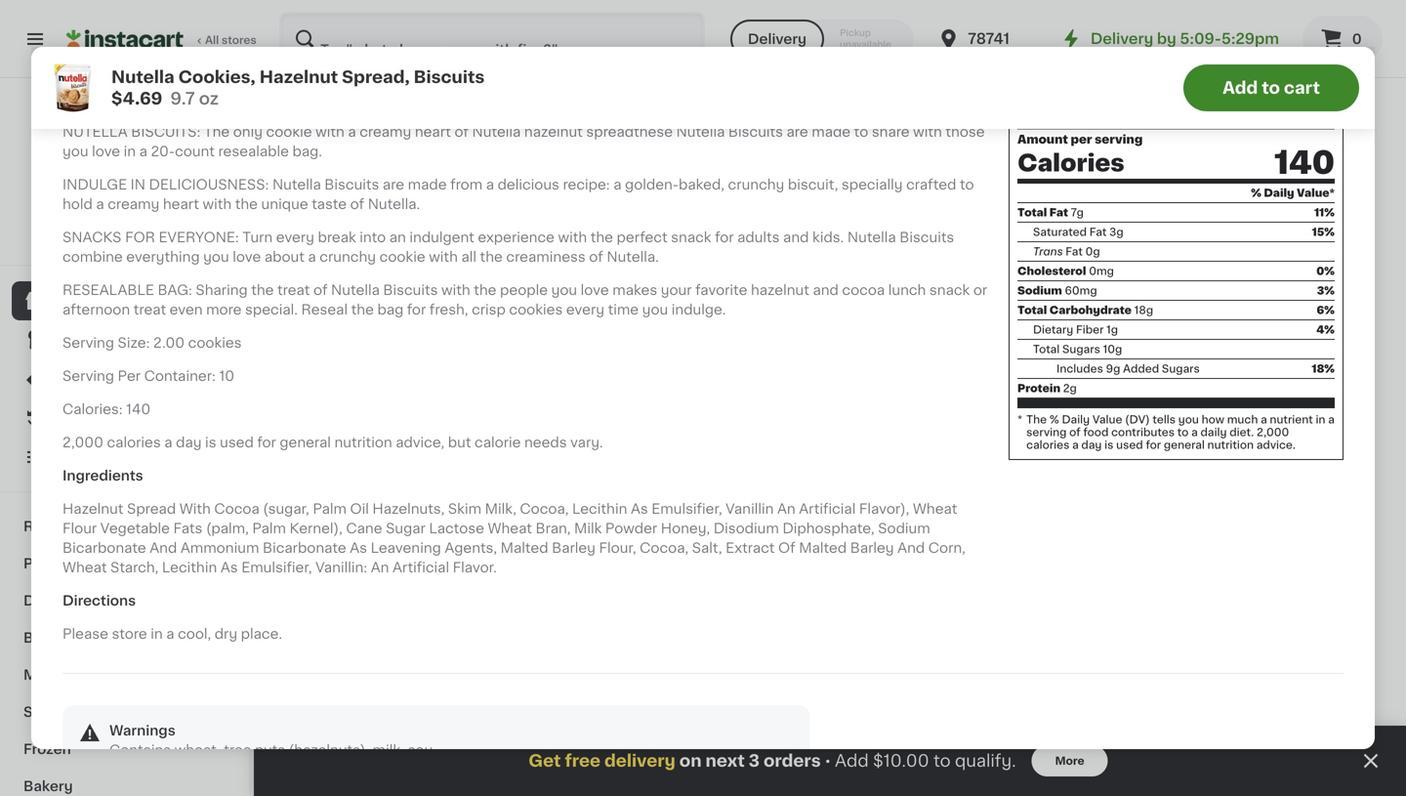 Task type: describe. For each thing, give the bounding box(es) containing it.
0 vertical spatial palm
[[313, 502, 347, 516]]

spreadthese
[[586, 125, 673, 139]]

daily
[[1201, 427, 1227, 438]]

needs
[[524, 436, 567, 449]]

(sugar,
[[263, 502, 309, 516]]

hazelnut inside nutella biscuits: the only cookie with a creamy heart of nutella hazelnut spreadthese nutella biscuits are made to share with those you love in a 20-count resealable bag.
[[524, 125, 583, 139]]

2 and from the left
[[898, 541, 925, 555]]

with
[[179, 502, 211, 516]]

snack inside snacks for everyone: turn every break into an indulgent experience with the perfect snack for adults and kids. nutella biscuits combine everything you love about a crunchy cookie with all the creaminess of nutella.
[[671, 230, 712, 244]]

chocolate
[[1249, 399, 1320, 413]]

0 horizontal spatial per
[[1071, 134, 1092, 145]]

1 vertical spatial treat
[[134, 303, 166, 316]]

sodium 60mg
[[1018, 285, 1098, 296]]

0 horizontal spatial sugars
[[1063, 344, 1101, 355]]

99
[[865, 745, 880, 756]]

$ 8 11
[[479, 744, 511, 765]]

dietary
[[1033, 324, 1074, 335]]

of inside if you love rich, creamy nutella hazelnut spread, try nutella biscuitsthe only cookie with a creamy heart of nutella. our cookies turn every break into a delicious experience with a tasty recipe.
[[771, 72, 785, 86]]

2 vertical spatial as
[[221, 561, 238, 574]]

10
[[219, 369, 234, 383]]

e- for h-e-b 85% lean grass fed ground beef
[[673, 770, 688, 784]]

grass
[[772, 770, 812, 784]]

for inside resealable bag: sharing the treat of nutella biscuits with the people you love makes your favorite hazelnut and cocoa lunch snack or afternoon treat even more special. reseal the bag for fresh, crisp cookies every time you indulge.
[[407, 303, 426, 316]]

biscuits inside nutella cookies, hazelnut spread, biscuits $4.69 9.7 oz
[[414, 69, 485, 85]]

0 horizontal spatial ingredients
[[63, 469, 143, 482]]

made inside indulge in deliciousness: nutella biscuits are made from a delicious recipe: a golden-baked, crunchy biscuit, specially crafted to hold a creamy heart with the unique taste of nutella.
[[408, 178, 447, 191]]

eligible
[[317, 68, 357, 79]]

lactose
[[429, 521, 484, 535]]

love inside if you love rich, creamy nutella hazelnut spread, try nutella biscuitsthe only cookie with a creamy heart of nutella. our cookies turn every break into a delicious experience with a tasty recipe.
[[105, 72, 133, 86]]

heart inside indulge in deliciousness: nutella biscuits are made from a delicious recipe: a golden-baked, crunchy biscuit, specially crafted to hold a creamy heart with the unique taste of nutella.
[[163, 197, 199, 211]]

hazelnut spread with cocoa (sugar, palm oil hazelnuts, skim milk, cocoa, lecithin as emulsifier, vanillin an artificial flavor), wheat flour vegetable fats (palm, palm kernel), cane sugar lactose wheat bran, milk powder honey, disodium diphosphate, sodium bicarbonate and ammonium bicarbonate as leavening agents, malted barley flour, cocoa, salt, extract of malted barley and corn, wheat starch, lecithin as emulsifier, vanillin: an artificial flavor.
[[63, 502, 966, 574]]

more inside "view more" popup button
[[1200, 120, 1237, 133]]

oz inside nutella cookies, hazelnut spread, biscuits $4.69 9.7 oz
[[199, 90, 219, 107]]

all stores link
[[66, 12, 258, 66]]

heart inside nutella biscuits: the only cookie with a creamy heart of nutella hazelnut spreadthese nutella biscuits are made to share with those you love in a 20-count resealable bag.
[[415, 125, 451, 139]]

add for 2nd add button from left
[[597, 194, 625, 208]]

$ for $ 15 19
[[1205, 745, 1212, 756]]

details
[[63, 39, 112, 53]]

crisp
[[472, 303, 506, 316]]

sponsored badge image
[[838, 20, 897, 31]]

those
[[946, 125, 985, 139]]

experience inside if you love rich, creamy nutella hazelnut spread, try nutella biscuitsthe only cookie with a creamy heart of nutella. our cookies turn every break into a delicious experience with a tasty recipe.
[[253, 92, 329, 105]]

(est.) inside $ 6 48 each (est.)
[[386, 743, 427, 759]]

0 horizontal spatial palm
[[252, 521, 286, 535]]

b for h-e-b 85% lean grass fed ground beef
[[688, 770, 698, 784]]

% inside * the % daily value (dv) tells you how much a nutrient in a serving of food contributes to a daily diet. 2,000 calories a day is used for general nutrition advice.
[[1050, 414, 1059, 425]]

of inside nutella biscuits: the only cookie with a creamy heart of nutella hazelnut spreadthese nutella biscuits are made to share with those you love in a 20-count resealable bag.
[[455, 125, 469, 139]]

$8.11 each (estimated) element
[[475, 742, 641, 767]]

2 malted from the left
[[799, 541, 847, 555]]

view
[[1163, 120, 1197, 133]]

you inside nutella biscuits: the only cookie with a creamy heart of nutella hazelnut spreadthese nutella biscuits are made to share with those you love in a 20-count resealable bag.
[[63, 144, 88, 158]]

even
[[170, 303, 203, 316]]

2,000 inside * the % daily value (dv) tells you how much a nutrient in a serving of food contributes to a daily diet. 2,000 calories a day is used for general nutrition advice.
[[1257, 427, 1290, 438]]

snacks & candy link
[[12, 693, 237, 731]]

beef inside h-e-b 85% lean grass fed ground beef
[[741, 790, 773, 796]]

wheat,
[[175, 743, 220, 757]]

$ 7 59
[[1205, 354, 1241, 374]]

qualify.
[[955, 753, 1016, 769]]

total carbohydrate 18g
[[1018, 305, 1154, 316]]

1 horizontal spatial wheat
[[488, 521, 532, 535]]

cookie inside nutella biscuits: the only cookie with a creamy heart of nutella hazelnut spreadthese nutella biscuits are made to share with those you love in a 20-count resealable bag.
[[266, 125, 312, 139]]

item carousel region containing beef
[[293, 498, 1367, 796]]

for left 14.5
[[257, 436, 276, 449]]

& for snacks
[[78, 705, 89, 719]]

warnings
[[109, 724, 176, 737]]

each (est.)
[[519, 743, 603, 759]]

*
[[1018, 414, 1023, 425]]

6 for $ 6 99
[[849, 744, 863, 765]]

0 horizontal spatial beef
[[293, 507, 344, 528]]

15%
[[1313, 227, 1335, 237]]

you down creaminess
[[551, 283, 577, 297]]

oz inside button
[[318, 438, 331, 448]]

3 inside "product" group
[[1031, 354, 1044, 374]]

amount per serving
[[1018, 134, 1143, 145]]

5 add button from the left
[[1104, 183, 1180, 218]]

serving size: 2.00 cookies
[[63, 336, 242, 350]]

with inside resealable bag: sharing the treat of nutella biscuits with the people you love makes your favorite hazelnut and cocoa lunch snack or afternoon treat even more special. reseal the bag for fresh, crisp cookies every time you indulge.
[[442, 283, 470, 297]]

1 horizontal spatial sodium
[[1018, 285, 1062, 296]]

78741 button
[[937, 12, 1054, 66]]

snack inside resealable bag: sharing the treat of nutella biscuits with the people you love makes your favorite hazelnut and cocoa lunch snack or afternoon treat even more special. reseal the bag for fresh, crisp cookies every time you indulge.
[[930, 283, 970, 297]]

e- for h-e-b sea salt select ingredients pita chips 8 oz
[[1037, 380, 1052, 393]]

creamy inside nutella biscuits: the only cookie with a creamy heart of nutella hazelnut spreadthese nutella biscuits are made to share with those you love in a 20-count resealable bag.
[[360, 125, 411, 139]]

honey,
[[661, 521, 710, 535]]

kernel),
[[290, 521, 343, 535]]

2 add button from the left
[[559, 183, 635, 218]]

sharing
[[196, 283, 248, 297]]

of inside * the % daily value (dv) tells you how much a nutrient in a serving of food contributes to a daily diet. 2,000 calories a day is used for general nutrition advice.
[[1070, 427, 1081, 438]]

nutella inside nutella cookies, hazelnut spread, biscuits $4.69 9.7 oz
[[111, 69, 175, 85]]

0 vertical spatial store
[[127, 217, 156, 228]]

8 for $ 8 19
[[667, 744, 682, 765]]

$ for $ 6 99
[[842, 745, 849, 756]]

save
[[537, 31, 562, 42]]

for inside snacks for everyone: turn every break into an indulgent experience with the perfect snack for adults and kids. nutella biscuits combine everything you love about a crunchy cookie with all the creaminess of nutella.
[[715, 230, 734, 244]]

0 vertical spatial lecithin
[[572, 502, 627, 516]]

every inside snacks for everyone: turn every break into an indulgent experience with the perfect snack for adults and kids. nutella biscuits combine everything you love about a crunchy cookie with all the creaminess of nutella.
[[276, 230, 314, 244]]

1 vertical spatial lecithin
[[162, 561, 217, 574]]

20-
[[151, 144, 175, 158]]

1 vertical spatial 140
[[126, 402, 151, 416]]

with right share
[[913, 125, 942, 139]]

nutella down if you love rich, creamy nutella hazelnut spread, try nutella biscuitsthe only cookie with a creamy heart of nutella. our cookies turn every break into a delicious experience with a tasty recipe.
[[472, 125, 521, 139]]

from
[[450, 178, 483, 191]]

amount
[[1018, 134, 1068, 145]]

0 horizontal spatial used
[[220, 436, 254, 449]]

used inside * the % daily value (dv) tells you how much a nutrient in a serving of food contributes to a daily diet. 2,000 calories a day is used for general nutrition advice.
[[1117, 440, 1144, 450]]

you down the makes
[[642, 303, 668, 316]]

oz down diet.
[[1238, 438, 1251, 448]]

0 horizontal spatial many
[[313, 25, 344, 36]]

every inside if you love rich, creamy nutella hazelnut spread, try nutella biscuitsthe only cookie with a creamy heart of nutella. our cookies turn every break into a delicious experience with a tasty recipe.
[[63, 92, 101, 105]]

includes
[[1057, 363, 1104, 374]]

servings
[[1038, 83, 1100, 97]]

you inside snacks for everyone: turn every break into an indulgent experience with the perfect snack for adults and kids. nutella biscuits combine everything you love about a crunchy cookie with all the creaminess of nutella.
[[203, 250, 229, 264]]

treatment tracker modal dialog
[[254, 726, 1407, 796]]

trans
[[1033, 246, 1063, 257]]

crunchy inside snacks for everyone: turn every break into an indulgent experience with the perfect snack for adults and kids. nutella biscuits combine everything you love about a crunchy cookie with all the creaminess of nutella.
[[320, 250, 376, 264]]

nutella inside resealable bag: sharing the treat of nutella biscuits with the people you love makes your favorite hazelnut and cocoa lunch snack or afternoon treat even more special. reseal the bag for fresh, crisp cookies every time you indulge.
[[331, 283, 380, 297]]

the up special.
[[251, 283, 274, 297]]

2 horizontal spatial stock
[[722, 5, 753, 16]]

1 horizontal spatial stock
[[540, 5, 571, 16]]

all stores
[[205, 35, 257, 45]]

advice,
[[396, 436, 445, 449]]

time
[[608, 303, 639, 316]]

ground inside h-e-b 96/4 extra lean ground beef
[[475, 790, 526, 796]]

(est.) inside $8.11 each (estimated) "element"
[[562, 743, 603, 759]]

hazelnut inside hazelnut spread with cocoa (sugar, palm oil hazelnuts, skim milk, cocoa, lecithin as emulsifier, vanillin an artificial flavor), wheat flour vegetable fats (palm, palm kernel), cane sugar lactose wheat bran, milk powder honey, disodium diphosphate, sodium bicarbonate and ammonium bicarbonate as leavening agents, malted barley flour, cocoa, salt, extract of malted barley and corn, wheat starch, lecithin as emulsifier, vanillin: an artificial flavor.
[[63, 502, 124, 516]]

with inside nutella & go snack packs, chocolate hazelnut spread with breadsticks, bulk snacks for kids
[[1318, 419, 1347, 432]]

calorie
[[475, 436, 521, 449]]

bakery link
[[12, 768, 237, 796]]

are inside nutella biscuits: the only cookie with a creamy heart of nutella hazelnut spreadthese nutella biscuits are made to share with those you love in a 20-count resealable bag.
[[787, 125, 808, 139]]

each inside $ 6 48 each (est.)
[[343, 743, 382, 759]]

0 horizontal spatial day
[[176, 436, 202, 449]]

oz right the 15.4
[[318, 5, 331, 16]]

of inside snacks for everyone: turn every break into an indulgent experience with the perfect snack for adults and kids. nutella biscuits combine everything you love about a crunchy cookie with all the creaminess of nutella.
[[589, 250, 603, 264]]

h- for h-e-b 96/4 extra lean ground beef
[[475, 770, 492, 784]]

with down see eligible items
[[333, 92, 362, 105]]

protein 2g
[[1018, 383, 1077, 394]]

add for fifth add button from the left
[[1142, 194, 1170, 208]]

nutella inside snacks for everyone: turn every break into an indulgent experience with the perfect snack for adults and kids. nutella biscuits combine everything you love about a crunchy cookie with all the creaminess of nutella.
[[848, 230, 896, 244]]

free
[[565, 753, 601, 769]]

into inside snacks for everyone: turn every break into an indulgent experience with the perfect snack for adults and kids. nutella biscuits combine everything you love about a crunchy cookie with all the creaminess of nutella.
[[360, 230, 386, 244]]

in inside * the % daily value (dv) tells you how much a nutrient in a serving of food contributes to a daily diet. 2,000 calories a day is used for general nutrition advice.
[[1316, 414, 1326, 425]]

total for saturated fat 3g
[[1018, 207, 1047, 218]]

lists link
[[12, 438, 237, 477]]

ground inside h-e-b 80/20 ground chuck
[[1110, 770, 1162, 784]]

snacks for everyone: turn every break into an indulgent experience with the perfect snack for adults and kids. nutella biscuits combine everything you love about a crunchy cookie with all the creaminess of nutella.
[[63, 230, 955, 264]]

cart
[[1284, 80, 1320, 96]]

recipes link
[[12, 508, 237, 545]]

h-e-b logo image
[[82, 102, 168, 188]]

0 horizontal spatial nutrition
[[335, 436, 392, 449]]

product group containing 7
[[1201, 177, 1367, 471]]

delivery for delivery by 5:09-5:29pm
[[1091, 32, 1154, 46]]

4%
[[1317, 324, 1335, 335]]

nutella up baked,
[[676, 125, 725, 139]]

dry
[[215, 627, 237, 641]]

service type group
[[731, 20, 914, 59]]

2 vertical spatial wheat
[[63, 561, 107, 574]]

frozen link
[[12, 731, 237, 768]]

you inside if you love rich, creamy nutella hazelnut spread, try nutella biscuitsthe only cookie with a creamy heart of nutella. our cookies turn every break into a delicious experience with a tasty recipe.
[[75, 72, 101, 86]]

(palm,
[[206, 521, 249, 535]]

19 for 8
[[684, 745, 696, 756]]

1 and from the left
[[150, 541, 177, 555]]

is inside * the % daily value (dv) tells you how much a nutrient in a serving of food contributes to a daily diet. 2,000 calories a day is used for general nutrition advice.
[[1105, 440, 1114, 450]]

& for meat
[[63, 668, 74, 682]]

1 horizontal spatial %
[[1251, 188, 1262, 198]]

snacks inside nutella & go snack packs, chocolate hazelnut spread with breadsticks, bulk snacks for kids
[[1201, 458, 1251, 471]]

general inside * the % daily value (dv) tells you how much a nutrient in a serving of food contributes to a daily diet. 2,000 calories a day is used for general nutrition advice.
[[1164, 440, 1205, 450]]

add inside treatment tracker modal dialog
[[835, 753, 869, 769]]

product group containing many in stock
[[475, 0, 641, 62]]

beverages
[[23, 631, 98, 645]]

dairy & eggs link
[[12, 582, 237, 619]]

to inside "button"
[[1262, 80, 1280, 96]]

0 vertical spatial wheat
[[913, 502, 958, 516]]

in-
[[112, 217, 127, 228]]

hazelnut inside nutella cookies, hazelnut spread, biscuits $4.69 9.7 oz
[[260, 69, 338, 85]]

lunch
[[889, 283, 926, 297]]

are inside indulge in deliciousness: nutella biscuits are made from a delicious recipe: a golden-baked, crunchy biscuit, specially crafted to hold a creamy heart with the unique taste of nutella.
[[383, 178, 404, 191]]

0 horizontal spatial many in stock
[[313, 25, 390, 36]]

100%
[[50, 237, 80, 248]]

add for sixth add button
[[1323, 194, 1352, 208]]

the up crisp
[[474, 283, 497, 297]]

0 vertical spatial treat
[[277, 283, 310, 297]]

18g
[[1135, 305, 1154, 316]]

place.
[[241, 627, 282, 641]]

3%
[[1317, 285, 1335, 296]]

0 vertical spatial cocoa,
[[520, 502, 569, 516]]

0 horizontal spatial 2,000
[[63, 436, 103, 449]]

cookies,
[[178, 69, 256, 85]]

$ 6 99
[[842, 744, 880, 765]]

every inside resealable bag: sharing the treat of nutella biscuits with the people you love makes your favorite hazelnut and cocoa lunch snack or afternoon treat even more special. reseal the bag for fresh, crisp cookies every time you indulge.
[[566, 303, 605, 316]]

h- for h-e-b sea salt select ingredients pita chips 8 oz
[[1020, 380, 1037, 393]]

19 for 15
[[1237, 745, 1250, 756]]

2 vertical spatial total
[[1033, 344, 1060, 355]]

fresh,
[[430, 303, 468, 316]]

6 add button from the left
[[1286, 183, 1362, 218]]

96/4
[[520, 770, 552, 784]]

b for h-e-b
[[136, 194, 146, 208]]

next
[[706, 753, 745, 769]]

1 vertical spatial an
[[371, 561, 389, 574]]

with up creaminess
[[558, 230, 587, 244]]

h- for h-e-b
[[103, 194, 121, 208]]

1 vertical spatial emulsifier,
[[241, 561, 312, 574]]

stores
[[222, 35, 257, 45]]

disodium
[[714, 521, 779, 535]]

fat for trans
[[1066, 246, 1083, 257]]

a inside snacks for everyone: turn every break into an indulgent experience with the perfect snack for adults and kids. nutella biscuits combine everything you love about a crunchy cookie with all the creaminess of nutella.
[[308, 250, 316, 264]]

nutella. inside if you love rich, creamy nutella hazelnut spread, try nutella biscuitsthe only cookie with a creamy heart of nutella. our cookies turn every break into a delicious experience with a tasty recipe.
[[788, 72, 841, 86]]

g
[[1325, 103, 1335, 117]]

of inside resealable bag: sharing the treat of nutella biscuits with the people you love makes your favorite hazelnut and cocoa lunch snack or afternoon treat even more special. reseal the bag for fresh, crisp cookies every time you indulge.
[[314, 283, 328, 297]]

nutella inside indulge in deliciousness: nutella biscuits are made from a delicious recipe: a golden-baked, crunchy biscuit, specially crafted to hold a creamy heart with the unique taste of nutella.
[[272, 178, 321, 191]]

with down indulgent
[[429, 250, 458, 264]]

with up bag.
[[316, 125, 345, 139]]

0 vertical spatial 140
[[1275, 148, 1335, 178]]

0 horizontal spatial calories
[[107, 436, 161, 449]]

the left bag
[[351, 303, 374, 316]]

and inside snacks for everyone: turn every break into an indulgent experience with the perfect snack for adults and kids. nutella biscuits combine everything you love about a crunchy cookie with all the creaminess of nutella.
[[783, 230, 809, 244]]

for inside * the % daily value (dv) tells you how much a nutrient in a serving of food contributes to a daily diet. 2,000 calories a day is used for general nutrition advice.
[[1146, 440, 1161, 450]]

e- for h-e-b
[[121, 194, 136, 208]]

only inside if you love rich, creamy nutella hazelnut spread, try nutella biscuitsthe only cookie with a creamy heart of nutella. our cookies turn every break into a delicious experience with a tasty recipe.
[[549, 72, 579, 86]]

prices
[[158, 217, 193, 228]]

14.5
[[293, 438, 316, 448]]

of inside indulge in deliciousness: nutella biscuits are made from a delicious recipe: a golden-baked, crunchy biscuit, specially crafted to hold a creamy heart with the unique taste of nutella.
[[350, 197, 364, 211]]

1 vertical spatial sugars
[[1162, 363, 1200, 374]]

serving for serving per container: 10
[[63, 369, 114, 383]]

28.00
[[1276, 103, 1322, 117]]

add for third add button from right
[[960, 194, 988, 208]]

product group containing 15.4 oz
[[293, 0, 459, 82]]

in inside nutella biscuits: the only cookie with a creamy heart of nutella hazelnut spreadthese nutella biscuits are made to share with those you love in a 20-count resealable bag.
[[124, 144, 136, 158]]

lean inside h-e-b 96/4 extra lean ground beef
[[594, 770, 628, 784]]

1 vertical spatial store
[[112, 627, 147, 641]]

nutella. inside snacks for everyone: turn every break into an indulgent experience with the perfect snack for adults and kids. nutella biscuits combine everything you love about a crunchy cookie with all the creaminess of nutella.
[[607, 250, 659, 264]]

1 horizontal spatial serving
[[1095, 134, 1143, 145]]

orders
[[764, 753, 821, 769]]

breadsticks,
[[1201, 438, 1286, 452]]

buy for buy it again
[[55, 411, 82, 425]]

all
[[461, 250, 477, 264]]

beef inside h-e-b 96/4 extra lean ground beef
[[530, 790, 562, 796]]

add for sixth add button from the right
[[415, 194, 443, 208]]

milk,
[[373, 743, 404, 757]]

5
[[1031, 744, 1044, 765]]

•
[[825, 753, 831, 769]]

3 inside treatment tracker modal dialog
[[749, 753, 760, 769]]

instacart logo image
[[66, 27, 184, 51]]

0 vertical spatial emulsifier,
[[652, 502, 722, 516]]

corn,
[[929, 541, 966, 555]]

fat for total
[[1050, 207, 1069, 218]]

hazelnut inside nutella & go snack packs, chocolate hazelnut spread with breadsticks, bulk snacks for kids
[[1201, 419, 1262, 432]]

biscuits inside indulge in deliciousness: nutella biscuits are made from a delicious recipe: a golden-baked, crunchy biscuit, specially crafted to hold a creamy heart with the unique taste of nutella.
[[325, 178, 379, 191]]

product group containing 3
[[1020, 177, 1186, 431]]

add inside add to cart "button"
[[1223, 80, 1258, 96]]

total fat 7g
[[1018, 207, 1084, 218]]

powder
[[605, 521, 658, 535]]

count
[[175, 144, 215, 158]]

serving for serving size: 2.00 cookies
[[63, 336, 114, 350]]

cholesterol
[[1018, 266, 1087, 276]]

1 horizontal spatial cocoa,
[[640, 541, 689, 555]]



Task type: locate. For each thing, give the bounding box(es) containing it.
1 horizontal spatial treat
[[277, 283, 310, 297]]

0 horizontal spatial 3
[[749, 753, 760, 769]]

snacks inside the snacks & candy link
[[23, 705, 75, 719]]

nutrition inside * the % daily value (dv) tells you how much a nutrient in a serving of food contributes to a daily diet. 2,000 calories a day is used for general nutrition advice.
[[1208, 440, 1254, 450]]

0 vertical spatial every
[[63, 92, 101, 105]]

snacks for snacks
[[293, 116, 372, 137]]

biscuits:
[[131, 125, 201, 139]]

serving down afternoon
[[63, 336, 114, 350]]

for right bag
[[407, 303, 426, 316]]

love inside resealable bag: sharing the treat of nutella biscuits with the people you love makes your favorite hazelnut and cocoa lunch snack or afternoon treat even more special. reseal the bag for fresh, crisp cookies every time you indulge.
[[581, 283, 609, 297]]

0 vertical spatial cookies
[[873, 72, 927, 86]]

vanillin
[[726, 502, 774, 516]]

0 vertical spatial daily
[[1264, 188, 1295, 198]]

experience
[[253, 92, 329, 105], [478, 230, 555, 244]]

1 horizontal spatial snack
[[930, 283, 970, 297]]

1 each from the left
[[343, 743, 382, 759]]

e- for h-e-b 96/4 extra lean ground beef
[[492, 770, 507, 784]]

6%
[[1317, 305, 1335, 316]]

stock up see eligible items button
[[359, 25, 390, 36]]

per
[[118, 369, 141, 383]]

made up biscuit,
[[812, 125, 851, 139]]

1 vertical spatial artificial
[[393, 561, 449, 574]]

0 horizontal spatial are
[[383, 178, 404, 191]]

h- up higher than in-store prices
[[103, 194, 121, 208]]

1 many in stock button from the left
[[475, 0, 641, 23]]

$ for $ 5 59
[[1024, 745, 1031, 756]]

for down the contributes on the bottom right
[[1146, 440, 1161, 450]]

2 horizontal spatial many in stock
[[676, 5, 753, 16]]

1 item carousel region from the top
[[293, 107, 1367, 482]]

1 horizontal spatial beef
[[530, 790, 562, 796]]

crunchy inside indulge in deliciousness: nutella biscuits are made from a delicious recipe: a golden-baked, crunchy biscuit, specially crafted to hold a creamy heart with the unique taste of nutella.
[[728, 178, 785, 191]]

cocoa
[[214, 502, 260, 516]]

meat
[[23, 668, 60, 682]]

an down the leavening
[[371, 561, 389, 574]]

b inside h-e-b 80/20 ground chuck
[[1052, 770, 1061, 784]]

h- for h-e-b 85% lean grass fed ground beef
[[656, 770, 674, 784]]

calories inside * the % daily value (dv) tells you how much a nutrient in a serving of food contributes to a daily diet. 2,000 calories a day is used for general nutrition advice.
[[1027, 440, 1070, 450]]

flavor.
[[453, 561, 497, 574]]

the inside * the % daily value (dv) tells you how much a nutrient in a serving of food contributes to a daily diet. 2,000 calories a day is used for general nutrition advice.
[[1027, 414, 1047, 425]]

combine
[[63, 250, 123, 264]]

cookies right our
[[873, 72, 927, 86]]

19 left next
[[684, 745, 696, 756]]

ammonium
[[181, 541, 259, 555]]

per inside nutrition facts servings per container 28.00 g
[[1104, 83, 1128, 97]]

fat left 7g
[[1050, 207, 1069, 218]]

1 vertical spatial wheat
[[488, 521, 532, 535]]

biscuitsthe
[[468, 72, 546, 86]]

$ inside $ 6 48 each (est.)
[[297, 745, 304, 756]]

0 horizontal spatial many in stock button
[[475, 0, 641, 23]]

made inside nutella biscuits: the only cookie with a creamy heart of nutella hazelnut spreadthese nutella biscuits are made to share with those you love in a 20-count resealable bag.
[[812, 125, 851, 139]]

break
[[104, 92, 143, 105], [318, 230, 356, 244]]

fiber
[[1076, 324, 1104, 335]]

snacks for snacks & candy
[[23, 705, 75, 719]]

into inside if you love rich, creamy nutella hazelnut spread, try nutella biscuitsthe only cookie with a creamy heart of nutella. our cookies turn every break into a delicious experience with a tasty recipe.
[[146, 92, 172, 105]]

b down on
[[688, 770, 698, 784]]

beef down 96/4
[[530, 790, 562, 796]]

makes
[[613, 283, 658, 297]]

artificial up diphosphate,
[[799, 502, 856, 516]]

cookies inside resealable bag: sharing the treat of nutella biscuits with the people you love makes your favorite hazelnut and cocoa lunch snack or afternoon treat even more special. reseal the bag for fresh, crisp cookies every time you indulge.
[[509, 303, 563, 316]]

b down in
[[136, 194, 146, 208]]

add button up an
[[378, 183, 453, 218]]

59 for 7
[[1227, 355, 1241, 365]]

h-e-b 80/20 ground chuck
[[1020, 770, 1162, 796]]

add up 15%
[[1323, 194, 1352, 208]]

specially
[[842, 178, 903, 191]]

8 inside $8.11 each (estimated) "element"
[[486, 744, 500, 765]]

bakery
[[23, 779, 73, 793]]

2 horizontal spatial nutella.
[[788, 72, 841, 86]]

it
[[86, 411, 95, 425]]

only inside nutella biscuits: the only cookie with a creamy heart of nutella hazelnut spreadthese nutella biscuits are made to share with those you love in a 20-count resealable bag.
[[233, 125, 263, 139]]

$ inside '$ 7 59'
[[1205, 355, 1212, 365]]

1 19 from the left
[[684, 745, 696, 756]]

break down taste
[[318, 230, 356, 244]]

h- for h-e-b 80/20 ground chuck
[[1020, 770, 1037, 784]]

0 horizontal spatial sodium
[[878, 521, 931, 535]]

add
[[1223, 80, 1258, 96], [415, 194, 443, 208], [597, 194, 625, 208], [778, 194, 807, 208], [960, 194, 988, 208], [1142, 194, 1170, 208], [1323, 194, 1352, 208], [835, 753, 869, 769]]

h- inside h-e-b 80/20 ground chuck
[[1020, 770, 1037, 784]]

cocoa, down "honey,"
[[640, 541, 689, 555]]

e- inside h-e-b sea salt select ingredients pita chips 8 oz
[[1037, 380, 1052, 393]]

$ inside $ 5 59
[[1024, 745, 1031, 756]]

indulge.
[[672, 303, 726, 316]]

nutrition
[[1018, 45, 1172, 76]]

with
[[632, 72, 661, 86], [333, 92, 362, 105], [316, 125, 345, 139], [913, 125, 942, 139], [203, 197, 232, 211], [558, 230, 587, 244], [429, 250, 458, 264], [442, 283, 470, 297], [1318, 419, 1347, 432]]

trans fat 0g
[[1033, 246, 1101, 257]]

of
[[771, 72, 785, 86], [455, 125, 469, 139], [350, 197, 364, 211], [589, 250, 603, 264], [314, 283, 328, 297], [1070, 427, 1081, 438]]

1 (est.) from the left
[[386, 743, 427, 759]]

meat & seafood link
[[12, 656, 237, 693]]

item carousel region containing snacks
[[293, 107, 1367, 482]]

love inside nutella biscuits: the only cookie with a creamy heart of nutella hazelnut spreadthese nutella biscuits are made to share with those you love in a 20-count resealable bag.
[[92, 144, 120, 158]]

many in stock up see eligible items button
[[313, 25, 390, 36]]

0 horizontal spatial bicarbonate
[[63, 541, 146, 555]]

spread,
[[339, 72, 390, 86]]

0 vertical spatial delicious
[[187, 92, 249, 105]]

None search field
[[279, 12, 705, 66]]

0 vertical spatial serving
[[1095, 134, 1143, 145]]

biscuits up taste
[[325, 178, 379, 191]]

1 vertical spatial fat
[[1090, 227, 1107, 237]]

snack right perfect at the left of the page
[[671, 230, 712, 244]]

1 horizontal spatial ingredients
[[1020, 399, 1098, 413]]

item carousel region
[[293, 107, 1367, 482], [293, 498, 1367, 796]]

1 serving from the top
[[63, 336, 114, 350]]

serving
[[63, 336, 114, 350], [63, 369, 114, 383]]

0 vertical spatial sodium
[[1018, 285, 1062, 296]]

2 horizontal spatial wheat
[[913, 502, 958, 516]]

2 vertical spatial cookies
[[188, 336, 242, 350]]

1 horizontal spatial per
[[1104, 83, 1128, 97]]

nutella down stores
[[225, 72, 273, 86]]

serving up 'calories' at the right top of the page
[[1095, 134, 1143, 145]]

rich,
[[137, 72, 166, 86]]

6
[[304, 744, 318, 765], [849, 744, 863, 765]]

8 for $ 8 11
[[486, 744, 500, 765]]

8 left the 11 on the bottom left of the page
[[486, 744, 500, 765]]

0 horizontal spatial more
[[206, 303, 242, 316]]

0 horizontal spatial cookies
[[188, 336, 242, 350]]

0 horizontal spatial only
[[233, 125, 263, 139]]

cocoa, up bran,
[[520, 502, 569, 516]]

cookies down people
[[509, 303, 563, 316]]

to inside indulge in deliciousness: nutella biscuits are made from a delicious recipe: a golden-baked, crunchy biscuit, specially crafted to hold a creamy heart with the unique taste of nutella.
[[960, 178, 974, 191]]

calories
[[1018, 151, 1125, 175]]

1 vertical spatial the
[[1027, 414, 1047, 425]]

$ inside $ 8 19
[[660, 745, 667, 756]]

0 vertical spatial crunchy
[[728, 178, 785, 191]]

1 horizontal spatial many in stock
[[494, 5, 571, 16]]

0 vertical spatial %
[[1251, 188, 1262, 198]]

1 horizontal spatial sugars
[[1162, 363, 1200, 374]]

2 (est.) from the left
[[562, 743, 603, 759]]

h- up fed
[[656, 770, 674, 784]]

sodium down 'cholesterol'
[[1018, 285, 1062, 296]]

0 vertical spatial as
[[631, 502, 648, 516]]

& inside "link"
[[65, 594, 76, 608]]

1 add button from the left
[[378, 183, 453, 218]]

the
[[235, 197, 258, 211], [591, 230, 613, 244], [480, 250, 503, 264], [251, 283, 274, 297], [474, 283, 497, 297], [351, 303, 374, 316]]

used up cocoa
[[220, 436, 254, 449]]

spread inside hazelnut spread with cocoa (sugar, palm oil hazelnuts, skim milk, cocoa, lecithin as emulsifier, vanillin an artificial flavor), wheat flour vegetable fats (palm, palm kernel), cane sugar lactose wheat bran, milk powder honey, disodium diphosphate, sodium bicarbonate and ammonium bicarbonate as leavening agents, malted barley flour, cocoa, salt, extract of malted barley and corn, wheat starch, lecithin as emulsifier, vanillin: an artificial flavor.
[[127, 502, 176, 516]]

e- down $ 3 89
[[1037, 380, 1052, 393]]

0 horizontal spatial crunchy
[[320, 250, 376, 264]]

1 bicarbonate from the left
[[63, 541, 146, 555]]

3 add button from the left
[[741, 183, 817, 218]]

cookie down an
[[380, 250, 426, 264]]

delivery for delivery
[[748, 32, 807, 46]]

buy for buy any 2, save $1
[[477, 31, 498, 42]]

total for dietary fiber 1g
[[1018, 305, 1047, 316]]

2 lean from the left
[[735, 770, 768, 784]]

store down dairy & eggs "link"
[[112, 627, 147, 641]]

& left go
[[1254, 380, 1265, 393]]

nutella up $4.69
[[111, 69, 175, 85]]

kids.
[[813, 230, 844, 244]]

packs,
[[1201, 399, 1246, 413]]

1 horizontal spatial (est.)
[[562, 743, 603, 759]]

6 for $ 6 48 each (est.)
[[304, 744, 318, 765]]

14.5 oz
[[293, 438, 331, 448]]

b for h-e-b 80/20 ground chuck
[[1052, 770, 1061, 784]]

biscuits down delivery button in the right of the page
[[729, 125, 783, 139]]

ingredients
[[1020, 399, 1098, 413], [63, 469, 143, 482]]

much
[[1228, 414, 1258, 425]]

1 6 from the left
[[304, 744, 318, 765]]

0 vertical spatial more
[[1200, 120, 1237, 133]]

b down more
[[1052, 770, 1061, 784]]

delicious inside indulge in deliciousness: nutella biscuits are made from a delicious recipe: a golden-baked, crunchy biscuit, specially crafted to hold a creamy heart with the unique taste of nutella.
[[498, 178, 560, 191]]

19 inside $ 8 19
[[684, 745, 696, 756]]

daily inside * the % daily value (dv) tells you how much a nutrient in a serving of food contributes to a daily diet. 2,000 calories a day is used for general nutrition advice.
[[1062, 414, 1090, 425]]

& for dairy
[[65, 594, 76, 608]]

& for nutella
[[1254, 380, 1265, 393]]

the left perfect at the left of the page
[[591, 230, 613, 244]]

0 vertical spatial fat
[[1050, 207, 1069, 218]]

every left the time
[[566, 303, 605, 316]]

1 horizontal spatial many in stock button
[[656, 0, 822, 23]]

1 horizontal spatial emulsifier,
[[652, 502, 722, 516]]

h- inside h-e-b 96/4 extra lean ground beef
[[475, 770, 492, 784]]

nutrition
[[335, 436, 392, 449], [1208, 440, 1254, 450]]

0 vertical spatial 3
[[1031, 354, 1044, 374]]

sea
[[1065, 380, 1091, 393]]

1 vertical spatial are
[[383, 178, 404, 191]]

x
[[1211, 438, 1218, 448]]

1 vertical spatial nutella.
[[368, 197, 420, 211]]

added
[[1123, 363, 1160, 374]]

bicarbonate down flour
[[63, 541, 146, 555]]

0 vertical spatial total
[[1018, 207, 1047, 218]]

1 horizontal spatial spread
[[1266, 419, 1315, 432]]

1 horizontal spatial artificial
[[799, 502, 856, 516]]

lecithin up milk
[[572, 502, 627, 516]]

4 add button from the left
[[923, 183, 998, 218]]

product group
[[293, 0, 459, 82], [475, 0, 641, 62], [293, 177, 459, 451], [475, 177, 641, 431], [656, 177, 822, 451], [838, 177, 1004, 468], [1020, 177, 1186, 431], [1201, 177, 1367, 471], [293, 568, 459, 796]]

add button up the 3g
[[1104, 183, 1180, 218]]

serving inside * the % daily value (dv) tells you how much a nutrient in a serving of food contributes to a daily diet. 2,000 calories a day is used for general nutrition advice.
[[1027, 427, 1067, 438]]

delivery inside button
[[748, 32, 807, 46]]

snacks & candy
[[23, 705, 139, 719]]

& inside nutella & go snack packs, chocolate hazelnut spread with breadsticks, bulk snacks for kids
[[1254, 380, 1265, 393]]

h- up the chuck
[[1020, 770, 1037, 784]]

2 each from the left
[[519, 743, 558, 759]]

$ inside the $ 15 19
[[1205, 745, 1212, 756]]

1 vertical spatial ingredients
[[63, 469, 143, 482]]

day inside * the % daily value (dv) tells you how much a nutrient in a serving of food contributes to a daily diet. 2,000 calories a day is used for general nutrition advice.
[[1082, 440, 1102, 450]]

heart up prices
[[163, 197, 199, 211]]

the right all
[[480, 250, 503, 264]]

0 horizontal spatial malted
[[501, 541, 548, 555]]

5:09-
[[1180, 32, 1222, 46]]

1 barley from the left
[[552, 541, 596, 555]]

0 horizontal spatial each
[[343, 743, 382, 759]]

1 horizontal spatial calories
[[1027, 440, 1070, 450]]

lean down get free delivery on next 3 orders • add $10.00 to qualify.
[[735, 770, 768, 784]]

1 horizontal spatial barley
[[850, 541, 894, 555]]

ground inside h-e-b 85% lean grass fed ground beef
[[686, 790, 737, 796]]

2 vertical spatial hazelnut
[[63, 502, 124, 516]]

$ inside $ 8 11
[[479, 745, 486, 756]]

hazelnuts,
[[373, 502, 445, 516]]

e- inside h-e-b 96/4 extra lean ground beef
[[492, 770, 507, 784]]

e- inside h-e-b 85% lean grass fed ground beef
[[673, 770, 688, 784]]

creamy inside indulge in deliciousness: nutella biscuits are made from a delicious recipe: a golden-baked, crunchy biscuit, specially crafted to hold a creamy heart with the unique taste of nutella.
[[108, 197, 159, 211]]

1 vertical spatial made
[[408, 178, 447, 191]]

1.8
[[1221, 438, 1236, 448]]

(est.) right (hazelnuts),
[[386, 743, 427, 759]]

nutrient
[[1270, 414, 1313, 425]]

to left cart
[[1262, 80, 1280, 96]]

lean inside h-e-b 85% lean grass fed ground beef
[[735, 770, 768, 784]]

biscuits inside nutella biscuits: the only cookie with a creamy heart of nutella hazelnut spreadthese nutella biscuits are made to share with those you love in a 20-count resealable bag.
[[729, 125, 783, 139]]

1 vertical spatial serving
[[1027, 427, 1067, 438]]

of
[[778, 541, 796, 555]]

ingredients down protein 2g
[[1020, 399, 1098, 413]]

0 horizontal spatial is
[[205, 436, 216, 449]]

2 vertical spatial heart
[[163, 197, 199, 211]]

2 vertical spatial cookie
[[380, 250, 426, 264]]

0 vertical spatial snacks
[[293, 116, 372, 137]]

nuts
[[255, 743, 285, 757]]

0 horizontal spatial every
[[63, 92, 101, 105]]

guarantee
[[150, 237, 207, 248]]

buy any 2, save $1
[[477, 31, 577, 42]]

2 bicarbonate from the left
[[263, 541, 346, 555]]

leavening
[[371, 541, 441, 555]]

you
[[75, 72, 101, 86], [63, 144, 88, 158], [203, 250, 229, 264], [551, 283, 577, 297], [642, 303, 668, 316], [1179, 414, 1199, 425]]

wheat up eggs
[[63, 561, 107, 574]]

$ for $ 8 11
[[479, 745, 486, 756]]

stock
[[540, 5, 571, 16], [722, 5, 753, 16], [359, 25, 390, 36]]

0 vertical spatial and
[[783, 230, 809, 244]]

shop link
[[12, 281, 237, 320]]

recipe:
[[563, 178, 610, 191]]

cookies up 10
[[188, 336, 242, 350]]

7
[[1212, 354, 1225, 374]]

nutella up reseal
[[331, 283, 380, 297]]

$ for $ 7 59
[[1205, 355, 1212, 365]]

59 right 7
[[1227, 355, 1241, 365]]

treat down bag:
[[134, 303, 166, 316]]

1 horizontal spatial and
[[813, 283, 839, 297]]

1 horizontal spatial buy
[[477, 31, 498, 42]]

hazelnut
[[260, 69, 338, 85], [1201, 419, 1262, 432], [63, 502, 124, 516]]

add button up perfect at the left of the page
[[559, 183, 635, 218]]

oz inside h-e-b sea salt select ingredients pita chips 8 oz
[[1030, 418, 1042, 429]]

per
[[1104, 83, 1128, 97], [1071, 134, 1092, 145]]

total
[[1018, 207, 1047, 218], [1018, 305, 1047, 316], [1033, 344, 1060, 355]]

delivery button
[[731, 20, 824, 59]]

& left candy
[[78, 705, 89, 719]]

2 6 from the left
[[849, 744, 863, 765]]

higher than in-store prices link
[[44, 215, 205, 231]]

sodium down flavor),
[[878, 521, 931, 535]]

0 vertical spatial ingredients
[[1020, 399, 1098, 413]]

0 horizontal spatial lecithin
[[162, 561, 217, 574]]

0 vertical spatial an
[[777, 502, 796, 516]]

$ for $ 3 89
[[1024, 355, 1031, 365]]

1 vertical spatial per
[[1071, 134, 1092, 145]]

biscuits inside resealable bag: sharing the treat of nutella biscuits with the people you love makes your favorite hazelnut and cocoa lunch snack or afternoon treat even more special. reseal the bag for fresh, crisp cookies every time you indulge.
[[383, 283, 438, 297]]

2,000 up lists
[[63, 436, 103, 449]]

break inside snacks for everyone: turn every break into an indulgent experience with the perfect snack for adults and kids. nutella biscuits combine everything you love about a crunchy cookie with all the creaminess of nutella.
[[318, 230, 356, 244]]

2 horizontal spatial many
[[676, 5, 707, 16]]

1 horizontal spatial hazelnut
[[524, 125, 583, 139]]

cookies inside if you love rich, creamy nutella hazelnut spread, try nutella biscuitsthe only cookie with a creamy heart of nutella. our cookies turn every break into a delicious experience with a tasty recipe.
[[873, 72, 927, 86]]

(hazelnuts),
[[289, 743, 369, 757]]

1 horizontal spatial hazelnut
[[260, 69, 338, 85]]

add down facts at the top right
[[1223, 80, 1258, 96]]

2,000 up advice. at the right of page
[[1257, 427, 1290, 438]]

0 horizontal spatial hazelnut
[[63, 502, 124, 516]]

1 horizontal spatial more
[[1200, 120, 1237, 133]]

(est.)
[[386, 743, 427, 759], [562, 743, 603, 759]]

2 vertical spatial nutella.
[[607, 250, 659, 264]]

8 inside h-e-b sea salt select ingredients pita chips 8 oz
[[1020, 418, 1027, 429]]

2 horizontal spatial beef
[[741, 790, 773, 796]]

(dv)
[[1125, 414, 1150, 425]]

1 horizontal spatial cookie
[[380, 250, 426, 264]]

5:29pm
[[1222, 32, 1280, 46]]

3
[[1031, 354, 1044, 374], [749, 753, 760, 769]]

1 horizontal spatial many
[[494, 5, 525, 16]]

1 horizontal spatial used
[[1117, 440, 1144, 450]]

0 vertical spatial cookie
[[582, 72, 628, 86]]

buy inside buy any 2, save $1 button
[[477, 31, 498, 42]]

1 horizontal spatial as
[[350, 541, 367, 555]]

b for h-e-b 96/4 extra lean ground beef
[[507, 770, 516, 784]]

59 for 5
[[1046, 745, 1061, 756]]

spread,
[[342, 69, 410, 85]]

malted down bran,
[[501, 541, 548, 555]]

fat for saturated
[[1090, 227, 1107, 237]]

nutella up unique
[[272, 178, 321, 191]]

0 horizontal spatial made
[[408, 178, 447, 191]]

9.7
[[170, 90, 195, 107]]

to left daily
[[1178, 427, 1189, 438]]

get
[[529, 753, 561, 769]]

snacks up frozen
[[23, 705, 75, 719]]

serving down protein 2g
[[1027, 427, 1067, 438]]

2 barley from the left
[[850, 541, 894, 555]]

2 horizontal spatial heart
[[731, 72, 767, 86]]

$ for $ 6 48 each (est.)
[[297, 745, 304, 756]]

resealable bag: sharing the treat of nutella biscuits with the people you love makes your favorite hazelnut and cocoa lunch snack or afternoon treat even more special. reseal the bag for fresh, crisp cookies every time you indulge.
[[63, 283, 988, 316]]

and inside resealable bag: sharing the treat of nutella biscuits with the people you love makes your favorite hazelnut and cocoa lunch snack or afternoon treat even more special. reseal the bag for fresh, crisp cookies every time you indulge.
[[813, 283, 839, 297]]

higher than in-store prices
[[44, 217, 193, 228]]

per down nutrition
[[1104, 83, 1128, 97]]

1 vertical spatial cocoa,
[[640, 541, 689, 555]]

2 serving from the top
[[63, 369, 114, 383]]

0 horizontal spatial and
[[783, 230, 809, 244]]

to inside nutella biscuits: the only cookie with a creamy heart of nutella hazelnut spreadthese nutella biscuits are made to share with those you love in a 20-count resealable bag.
[[854, 125, 869, 139]]

delicious inside if you love rich, creamy nutella hazelnut spread, try nutella biscuitsthe only cookie with a creamy heart of nutella. our cookies turn every break into a delicious experience with a tasty recipe.
[[187, 92, 249, 105]]

are up biscuit,
[[787, 125, 808, 139]]

$ for $ 8 19
[[660, 745, 667, 756]]

with up bulk
[[1318, 419, 1347, 432]]

spread up 'vegetable'
[[127, 502, 176, 516]]

to inside * the % daily value (dv) tells you how much a nutrient in a serving of food contributes to a daily diet. 2,000 calories a day is used for general nutrition advice.
[[1178, 427, 1189, 438]]

1 lean from the left
[[594, 770, 628, 784]]

8 up fed
[[667, 744, 682, 765]]

sugars left 7
[[1162, 363, 1200, 374]]

flour,
[[599, 541, 636, 555]]

1 horizontal spatial crunchy
[[728, 178, 785, 191]]

nutella biscuits: the only cookie with a creamy heart of nutella hazelnut spreadthese nutella biscuits are made to share with those you love in a 20-count resealable bag.
[[63, 125, 985, 158]]

sugars up 'includes'
[[1063, 344, 1101, 355]]

1 horizontal spatial the
[[1027, 414, 1047, 425]]

with inside indulge in deliciousness: nutella biscuits are made from a delicious recipe: a golden-baked, crunchy biscuit, specially crafted to hold a creamy heart with the unique taste of nutella.
[[203, 197, 232, 211]]

each inside $8.11 each (estimated) "element"
[[519, 743, 558, 759]]

everything
[[126, 250, 200, 264]]

dairy & eggs
[[23, 594, 115, 608]]

0 horizontal spatial 19
[[684, 745, 696, 756]]

1 malted from the left
[[501, 541, 548, 555]]

heart inside if you love rich, creamy nutella hazelnut spread, try nutella biscuitsthe only cookie with a creamy heart of nutella. our cookies turn every break into a delicious experience with a tasty recipe.
[[731, 72, 767, 86]]

lecithin down ammonium
[[162, 561, 217, 574]]

palm
[[313, 502, 347, 516], [252, 521, 286, 535]]

love up $4.69
[[105, 72, 133, 86]]

2 19 from the left
[[1237, 745, 1250, 756]]

85%
[[702, 770, 732, 784]]

with up spreadthese
[[632, 72, 661, 86]]

2 vertical spatial hazelnut
[[751, 283, 810, 297]]

0 vertical spatial break
[[104, 92, 143, 105]]

per up 'calories' at the right top of the page
[[1071, 134, 1092, 145]]

0 vertical spatial 59
[[1227, 355, 1241, 365]]

add for third add button from the left
[[778, 194, 807, 208]]

reseal
[[301, 303, 348, 316]]

sugars
[[1063, 344, 1101, 355], [1162, 363, 1200, 374]]

buy inside buy it again link
[[55, 411, 82, 425]]

barley down flavor),
[[850, 541, 894, 555]]

0 horizontal spatial general
[[280, 436, 331, 449]]

nutella up recipe.
[[416, 72, 465, 86]]

hazelnut inside resealable bag: sharing the treat of nutella biscuits with the people you love makes your favorite hazelnut and cocoa lunch snack or afternoon treat even more special. reseal the bag for fresh, crisp cookies every time you indulge.
[[751, 283, 810, 297]]

hold
[[63, 197, 93, 211]]

sodium inside hazelnut spread with cocoa (sugar, palm oil hazelnuts, skim milk, cocoa, lecithin as emulsifier, vanillin an artificial flavor), wheat flour vegetable fats (palm, palm kernel), cane sugar lactose wheat bran, milk powder honey, disodium diphosphate, sodium bicarbonate and ammonium bicarbonate as leavening agents, malted barley flour, cocoa, salt, extract of malted barley and corn, wheat starch, lecithin as emulsifier, vanillin: an artificial flavor.
[[878, 521, 931, 535]]

you inside * the % daily value (dv) tells you how much a nutrient in a serving of food contributes to a daily diet. 2,000 calories a day is used for general nutrition advice.
[[1179, 414, 1199, 425]]

0 horizontal spatial snack
[[671, 230, 712, 244]]

* the % daily value (dv) tells you how much a nutrient in a serving of food contributes to a daily diet. 2,000 calories a day is used for general nutrition advice.
[[1018, 414, 1335, 450]]

1 vertical spatial %
[[1050, 414, 1059, 425]]

1 vertical spatial 59
[[1046, 745, 1061, 756]]

hazelnut down if you love rich, creamy nutella hazelnut spread, try nutella biscuitsthe only cookie with a creamy heart of nutella. our cookies turn every break into a delicious experience with a tasty recipe.
[[524, 125, 583, 139]]

0 vertical spatial artificial
[[799, 502, 856, 516]]

see eligible items button
[[293, 48, 459, 82]]

1 horizontal spatial break
[[318, 230, 356, 244]]

snack left or
[[930, 283, 970, 297]]

hazelnut up 1.8
[[1201, 419, 1262, 432]]

crunchy up adults
[[728, 178, 785, 191]]

1 horizontal spatial 59
[[1227, 355, 1241, 365]]

15.4 oz
[[293, 5, 331, 16]]

add down biscuit,
[[778, 194, 807, 208]]

2.00
[[153, 336, 185, 350]]

experience inside snacks for everyone: turn every break into an indulgent experience with the perfect snack for adults and kids. nutella biscuits combine everything you love about a crunchy cookie with all the creaminess of nutella.
[[478, 230, 555, 244]]

any
[[501, 31, 521, 42]]

6 inside $ 6 48 each (est.)
[[304, 744, 318, 765]]

product group containing 6
[[293, 568, 459, 796]]

more inside resealable bag: sharing the treat of nutella biscuits with the people you love makes your favorite hazelnut and cocoa lunch snack or afternoon treat even more special. reseal the bag for fresh, crisp cookies every time you indulge.
[[206, 303, 242, 316]]

1 horizontal spatial an
[[777, 502, 796, 516]]

add up indulgent
[[415, 194, 443, 208]]

2 many in stock button from the left
[[656, 0, 822, 23]]

$6.48 each (estimated) element
[[293, 742, 459, 767]]

add down recipe:
[[597, 194, 625, 208]]

biscuits inside snacks for everyone: turn every break into an indulgent experience with the perfect snack for adults and kids. nutella biscuits combine everything you love about a crunchy cookie with all the creaminess of nutella.
[[900, 230, 955, 244]]

b for h-e-b sea salt select ingredients pita chips 8 oz
[[1052, 380, 1061, 393]]

$ inside $ 6 99
[[842, 745, 849, 756]]

break inside if you love rich, creamy nutella hazelnut spread, try nutella biscuitsthe only cookie with a creamy heart of nutella. our cookies turn every break into a delicious experience with a tasty recipe.
[[104, 92, 143, 105]]

love inside snacks for everyone: turn every break into an indulgent experience with the perfect snack for adults and kids. nutella biscuits combine everything you love about a crunchy cookie with all the creaminess of nutella.
[[233, 250, 261, 264]]

an right vanillin at the right of page
[[777, 502, 796, 516]]

0 horizontal spatial daily
[[1062, 414, 1090, 425]]

e- for h-e-b 80/20 ground chuck
[[1037, 770, 1052, 784]]

add down those
[[960, 194, 988, 208]]

love down turn
[[233, 250, 261, 264]]

add button up 15%
[[1286, 183, 1362, 218]]

nutella. inside indulge in deliciousness: nutella biscuits are made from a delicious recipe: a golden-baked, crunchy biscuit, specially crafted to hold a creamy heart with the unique taste of nutella.
[[368, 197, 420, 211]]

8 down "protein"
[[1020, 418, 1027, 429]]

nutrition right 14.5 oz
[[335, 436, 392, 449]]

is down food on the right bottom of the page
[[1105, 440, 1114, 450]]

biscuits
[[414, 69, 485, 85], [729, 125, 783, 139], [325, 178, 379, 191], [900, 230, 955, 244], [383, 283, 438, 297]]

59 inside $ 5 59
[[1046, 745, 1061, 756]]

milk
[[574, 521, 602, 535]]

artificial down the leavening
[[393, 561, 449, 574]]

calories:
[[63, 402, 123, 416]]

0 horizontal spatial stock
[[359, 25, 390, 36]]

and
[[150, 541, 177, 555], [898, 541, 925, 555]]

2 item carousel region from the top
[[293, 498, 1367, 796]]

snack
[[1292, 380, 1334, 393]]

many in stock up '2,'
[[494, 5, 571, 16]]

1 vertical spatial snack
[[930, 283, 970, 297]]

19 right 15
[[1237, 745, 1250, 756]]

e- down $ 8 11
[[492, 770, 507, 784]]

fed
[[656, 790, 682, 796]]



Task type: vqa. For each thing, say whether or not it's contained in the screenshot.
kong dog toy, chewer, puppy, medium Image on the bottom of the page
no



